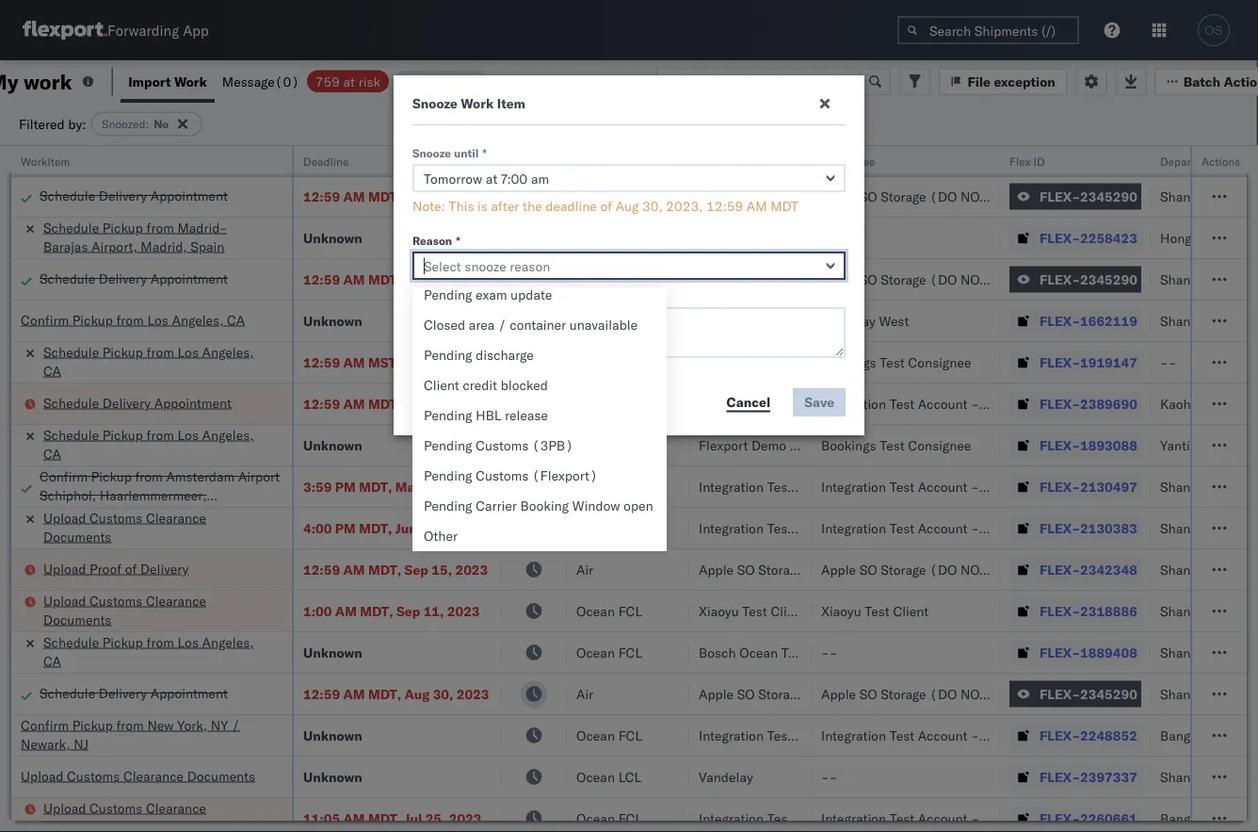 Task type: locate. For each thing, give the bounding box(es) containing it.
from for "confirm pickup from new york, ny / newark, nj" 'link'
[[116, 717, 144, 733]]

3 schedule pickup from los angeles, ca from the top
[[43, 634, 254, 669]]

may
[[396, 478, 422, 495]]

16 flex- from the top
[[1040, 768, 1081, 785]]

los for 'confirm pickup from los angeles, ca' link
[[147, 311, 169, 328]]

6 air from the top
[[577, 561, 594, 578]]

1 schedule pickup from los angeles, ca link from the top
[[43, 343, 268, 380]]

mdt,
[[368, 188, 402, 204], [368, 271, 402, 287], [368, 395, 402, 412], [359, 478, 392, 495], [359, 520, 392, 536], [368, 561, 402, 578], [360, 603, 393, 619], [368, 686, 402, 702], [368, 810, 402, 826]]

schedule pickup from los angeles, ca for 12:59 am mst, feb 28, 2023
[[43, 343, 254, 379]]

2 flexport from the top
[[699, 437, 748, 453]]

1 vertical spatial schedule pickup from los angeles, ca link
[[43, 425, 268, 463]]

china
[[1224, 312, 1259, 329], [1224, 520, 1259, 536], [1224, 603, 1259, 619], [1224, 644, 1259, 661], [1224, 768, 1259, 785]]

shanghai, right the "2397337" at bottom
[[1161, 768, 1221, 785]]

pending right may in the left of the page
[[424, 467, 473, 484]]

1 vertical spatial upload customs clearance documents button
[[21, 767, 255, 787]]

resize handle column header
[[269, 146, 292, 832], [479, 146, 501, 832], [545, 146, 567, 832], [667, 146, 690, 832], [790, 146, 812, 832], [978, 146, 1001, 832], [1129, 146, 1151, 832], [1225, 146, 1248, 832]]

1 thailan from the top
[[1220, 727, 1259, 743]]

flexport demo consignee down cancel button
[[699, 437, 854, 453]]

shanghai, right 2130383
[[1161, 520, 1221, 536]]

air down "mode"
[[577, 188, 594, 204]]

los inside schedule pickup from los angeles international airport
[[178, 136, 199, 153]]

bangkok, right 2260661
[[1161, 810, 1217, 826]]

schedule pickup from los angeles, ca up haarlemmermeer,
[[43, 426, 254, 462]]

1 schedule pickup from los angeles, ca from the top
[[43, 343, 254, 379]]

on
[[430, 73, 445, 90]]

at
[[344, 73, 355, 90]]

los down madrid,
[[147, 311, 169, 328]]

xiaoyu
[[699, 603, 739, 619], [822, 603, 862, 619]]

1 xiaoyu from the left
[[699, 603, 739, 619]]

swarovski down flex-2397337
[[983, 810, 1043, 826]]

los for schedule pickup from los angeles, ca link related to 12:59 am mst, feb 28, 2023
[[178, 343, 199, 360]]

confirm inside confirm pickup from amsterdam airport schiphol, haarlemmermeer, netherlands
[[40, 468, 88, 484]]

am up 12:59 am mst, feb 28, 2023
[[343, 271, 365, 287]]

departure
[[1161, 154, 1213, 168]]

flex-2345290 down flex-2258423
[[1040, 271, 1138, 287]]

from down "confirm pickup from los angeles, ca" button
[[147, 343, 174, 360]]

6 resize handle column header from the left
[[978, 146, 1001, 832]]

1 lagerfeld from the top
[[1011, 478, 1067, 495]]

china for 2397337
[[1224, 768, 1259, 785]]

0 vertical spatial demo
[[752, 354, 787, 370]]

kaohsiung,
[[1161, 395, 1228, 412]]

shanghai pudong
[[1161, 188, 1259, 204], [1161, 271, 1259, 287], [1161, 478, 1259, 495], [1161, 561, 1259, 578], [1161, 686, 1259, 702]]

los inside 'confirm pickup from los angeles, ca' link
[[147, 311, 169, 328]]

11, for sep
[[424, 603, 444, 619]]

0 vertical spatial 12:59 am mdt, aug 30, 2023
[[303, 188, 490, 204]]

2 shanghai, from the top
[[1161, 520, 1221, 536]]

mdt, down 1:00 am mdt, sep 11, 2023
[[368, 686, 402, 702]]

schedule pickup from los angeles, ca down "confirm pickup from los angeles, ca" button
[[43, 343, 254, 379]]

west
[[880, 312, 910, 329]]

forwarding app link
[[23, 21, 209, 40]]

work
[[24, 68, 72, 94]]

bangkok, right the 2248852 on the bottom of page
[[1161, 727, 1217, 743]]

-- for flex-2258423
[[822, 229, 838, 246]]

1 karl from the top
[[983, 478, 1007, 495]]

1 vertical spatial airport
[[238, 468, 280, 484]]

confirm up schiphol,
[[40, 468, 88, 484]]

mdt, down 3:59 pm mdt, may 9, 2023 at the bottom left of page
[[359, 520, 392, 536]]

discharge
[[476, 347, 534, 363]]

0 vertical spatial confirm
[[21, 311, 69, 328]]

shanghai, right "1889408"
[[1161, 644, 1221, 661]]

0 vertical spatial airport
[[123, 155, 165, 171]]

delivery inside button
[[140, 560, 189, 577]]

air up ocean lcl
[[577, 686, 594, 702]]

filters
[[607, 73, 645, 89]]

appointment down spain
[[151, 270, 228, 286]]

4 air from the top
[[577, 271, 594, 287]]

1 horizontal spatial on
[[983, 395, 1003, 412]]

clearance for the upload customs clearance documents button associated with 11:05 am mdt, jul 25, 2023
[[146, 800, 206, 816]]

* right until
[[483, 146, 487, 160]]

0 vertical spatial swarovski
[[983, 727, 1043, 743]]

0 horizontal spatial airport
[[123, 155, 165, 171]]

shanghai, china for flex-1662119
[[1161, 312, 1259, 329]]

from for schedule pickup from los angeles, ca link related to 12:59 am mst, feb 28, 2023
[[147, 343, 174, 360]]

confirm pickup from amsterdam airport schiphol, haarlemmermeer, netherlands
[[40, 468, 280, 522]]

customs down nj
[[67, 767, 120, 784]]

2 bangkok, from the top
[[1161, 810, 1217, 826]]

5 shanghai from the top
[[1161, 686, 1217, 702]]

haarlemmermeer,
[[100, 487, 207, 503]]

schedule pickup from los angeles, ca for unknown
[[43, 634, 254, 669]]

pending for pending discharge
[[424, 347, 473, 363]]

mdt, up mst,
[[368, 271, 402, 287]]

/ right "ny"
[[232, 717, 240, 733]]

ag left flex-2389690
[[1006, 395, 1024, 412]]

/ inside confirm pickup from new york, ny / newark, nj
[[232, 717, 240, 733]]

1 vertical spatial integration test account - swarovski
[[822, 810, 1043, 826]]

karl
[[983, 478, 1007, 495], [983, 520, 1007, 536]]

flex-2258423
[[1040, 229, 1138, 246]]

schiphol,
[[40, 487, 96, 503]]

Tomorrow at 7:00 am text field
[[413, 164, 846, 192]]

upload inside button
[[43, 560, 86, 577]]

schedule delivery appointment up confirm pickup from new york, ny / newark, nj
[[40, 685, 228, 701]]

0 vertical spatial flex-2345290
[[1040, 188, 1138, 204]]

5 shanghai pudong from the top
[[1161, 686, 1259, 702]]

1 horizontal spatial xiaoyu
[[822, 603, 862, 619]]

pickup inside schedule pickup from madrid– barajas airport, madrid, spain
[[103, 219, 143, 236]]

2 vertical spatial 2345290
[[1081, 686, 1138, 702]]

confirm for confirm pickup from new york, ny / newark, nj
[[21, 717, 69, 733]]

ac ram
[[699, 147, 747, 163]]

ocean for flex-2248852
[[577, 727, 615, 743]]

account for flex-2130383
[[918, 520, 968, 536]]

flexport demo consignee
[[699, 354, 854, 370], [699, 437, 854, 453]]

1 resize handle column header from the left
[[269, 146, 292, 832]]

1 vertical spatial flex-2345290
[[1040, 271, 1138, 287]]

0 horizontal spatial of
[[125, 560, 137, 577]]

0 horizontal spatial vandelay
[[699, 768, 754, 785]]

0 horizontal spatial *
[[456, 233, 461, 247]]

1 vertical spatial flexport
[[699, 437, 748, 453]]

1 shanghai from the top
[[1161, 188, 1217, 204]]

pending hbl release
[[424, 407, 548, 424]]

los for the schedule pickup from los angeles international airport link on the top
[[178, 136, 199, 153]]

demo up cancel
[[752, 354, 787, 370]]

upload proof of delivery button
[[43, 559, 189, 580]]

0 vertical spatial lagerfeld
[[1011, 478, 1067, 495]]

1 vertical spatial karl
[[983, 520, 1007, 536]]

pm right 4:00
[[335, 520, 356, 536]]

1 vertical spatial bangkok, thailan
[[1161, 810, 1259, 826]]

9 flex- from the top
[[1040, 478, 1081, 495]]

sep down 12:59 am mdt, sep 15, 2023 at the left bottom
[[397, 603, 420, 619]]

batch
[[1184, 73, 1221, 90]]

upload customs clearance documents link for the middle the upload customs clearance documents button
[[21, 767, 255, 785]]

1 horizontal spatial *
[[483, 146, 487, 160]]

1 vertical spatial pm
[[335, 520, 356, 536]]

of
[[601, 198, 613, 214], [125, 560, 137, 577]]

0 horizontal spatial ag
[[884, 395, 902, 412]]

0 horizontal spatial xiaoyu test client
[[699, 603, 807, 619]]

pm for 3:59
[[335, 478, 356, 495]]

2345290 up "1662119"
[[1081, 271, 1138, 287]]

7 air from the top
[[577, 686, 594, 702]]

0 vertical spatial karl
[[983, 478, 1007, 495]]

clearance
[[146, 509, 206, 526], [146, 592, 206, 609], [123, 767, 184, 784], [146, 800, 206, 816]]

no
[[154, 117, 169, 131]]

appointment up madrid–
[[151, 187, 228, 204]]

upload customs clearance documents for the upload customs clearance documents button associated with 1:00 am mdt, sep 11, 2023's upload customs clearance documents link
[[43, 592, 206, 628]]

from inside button
[[116, 311, 144, 328]]

reset to default filters
[[504, 73, 645, 89]]

schedule delivery appointment button down airport,
[[40, 269, 228, 290]]

ca inside button
[[227, 311, 245, 328]]

from inside schedule pickup from madrid– barajas airport, madrid, spain
[[147, 219, 174, 236]]

1 xiaoyu test client from the left
[[699, 603, 807, 619]]

name
[[733, 154, 763, 168]]

flexport demo consignee for flex-1919147
[[699, 354, 854, 370]]

1 vertical spatial 12:59 am mdt, aug 30, 2023
[[303, 271, 490, 287]]

pickup inside button
[[72, 311, 113, 328]]

pickup inside confirm pickup from new york, ny / newark, nj
[[72, 717, 113, 733]]

2 flex-2345290 from the top
[[1040, 271, 1138, 287]]

0 vertical spatial /
[[498, 317, 507, 333]]

bangkok, thailan for flex-2260661
[[1161, 810, 1259, 826]]

1 horizontal spatial /
[[498, 317, 507, 333]]

shanghai, for flex-2318886
[[1161, 603, 1221, 619]]

bangkok, thailan for flex-2248852
[[1161, 727, 1259, 743]]

unknown for flexport demo consignee
[[303, 437, 363, 453]]

4 china from the top
[[1224, 644, 1259, 661]]

0 vertical spatial *
[[483, 146, 487, 160]]

5 resize handle column header from the left
[[790, 146, 812, 832]]

1662119
[[1081, 312, 1138, 329]]

2 integration test account - swarovski from the top
[[822, 810, 1043, 826]]

pending
[[424, 286, 473, 303], [424, 347, 473, 363], [424, 407, 473, 424], [424, 437, 473, 454], [424, 467, 473, 484], [424, 498, 473, 514]]

1 vertical spatial /
[[232, 717, 240, 733]]

4 ocean fcl from the top
[[577, 727, 643, 743]]

swarovski up flex-2397337
[[983, 727, 1043, 743]]

confirm pickup from los angeles, ca
[[21, 311, 245, 328]]

2 12:59 am mdt, aug 30, 2023 from the top
[[303, 271, 490, 287]]

(optional)
[[532, 289, 593, 303]]

0 vertical spatial jun
[[405, 395, 426, 412]]

3 pending from the top
[[424, 407, 473, 424]]

1 vertical spatial swarovski
[[983, 810, 1043, 826]]

0 vertical spatial schedule pickup from los angeles, ca link
[[43, 343, 268, 380]]

2 shanghai, china from the top
[[1161, 520, 1259, 536]]

pending down 9,
[[424, 498, 473, 514]]

integration test account - karl lagerfeld for flex-2130383
[[822, 520, 1067, 536]]

integration for flex-2248852
[[822, 727, 887, 743]]

1 vertical spatial vandelay
[[699, 768, 754, 785]]

schedule delivery appointment button down "confirm pickup from los angeles, ca" button
[[43, 393, 232, 414]]

flex id
[[1010, 154, 1046, 168]]

note: this is after the deadline of aug 30, 2023, 12:59 am mdt
[[413, 198, 799, 214]]

1 integration test account - karl lagerfeld from the top
[[822, 478, 1067, 495]]

schedule delivery appointment link up confirm pickup from new york, ny / newark, nj
[[40, 684, 228, 702]]

4 resize handle column header from the left
[[667, 146, 690, 832]]

0 vertical spatial bangkok, thailan
[[1161, 727, 1259, 743]]

1 unknown from the top
[[303, 147, 363, 163]]

work inside button
[[174, 73, 207, 90]]

schedule delivery appointment link down "confirm pickup from los angeles, ca" button
[[43, 393, 232, 412]]

3 china from the top
[[1224, 603, 1259, 619]]

11,
[[420, 520, 441, 536], [424, 603, 444, 619]]

1 12:59 am mdt, aug 30, 2023 from the top
[[303, 188, 490, 204]]

angeles, inside button
[[172, 311, 224, 328]]

2 vertical spatial upload customs clearance documents button
[[43, 799, 268, 832]]

4 shanghai, china from the top
[[1161, 644, 1259, 661]]

0 vertical spatial flexport demo consignee
[[699, 354, 854, 370]]

5 shanghai, china from the top
[[1161, 768, 1259, 785]]

jun for 15,
[[405, 395, 426, 412]]

1 vertical spatial 2345290
[[1081, 271, 1138, 287]]

los down "confirm pickup from los angeles, ca" button
[[178, 343, 199, 360]]

upload customs clearance documents link
[[43, 508, 268, 546], [43, 591, 268, 629], [21, 767, 255, 785], [43, 799, 268, 832]]

jun
[[405, 395, 426, 412], [396, 520, 417, 536]]

3 shanghai, china from the top
[[1161, 603, 1259, 619]]

open
[[624, 498, 654, 514]]

demo for flex-1919147
[[752, 354, 787, 370]]

8 resize handle column header from the left
[[1225, 146, 1248, 832]]

7 unknown from the top
[[303, 768, 363, 785]]

0 vertical spatial sep
[[405, 561, 429, 578]]

0 horizontal spatial /
[[232, 717, 240, 733]]

pudong
[[1220, 188, 1259, 204], [1220, 271, 1259, 287], [1220, 478, 1259, 495], [1220, 561, 1259, 578], [1220, 686, 1259, 702]]

integration test account - karl lagerfeld for flex-2130497
[[822, 478, 1067, 495]]

4 pending from the top
[[424, 437, 473, 454]]

pickup for 'confirm pickup from los angeles, ca' link
[[72, 311, 113, 328]]

2 2345290 from the top
[[1081, 271, 1138, 287]]

karl left flex-2130497 at the bottom of the page
[[983, 478, 1007, 495]]

from up haarlemmermeer,
[[135, 468, 163, 484]]

schedule inside schedule pickup from los angeles international airport
[[43, 136, 99, 153]]

0 vertical spatial pm
[[335, 478, 356, 495]]

0 vertical spatial 11,
[[420, 520, 441, 536]]

1 vertical spatial schedule pickup from los angeles, ca
[[43, 426, 254, 462]]

flex-2130383
[[1040, 520, 1138, 536]]

5 unknown from the top
[[303, 644, 363, 661]]

-- for flex-2397337
[[822, 768, 838, 785]]

flexport for 12:59 am mst, feb 28, 2023
[[699, 354, 748, 370]]

from for schedule pickup from los angeles, ca link for unknown
[[147, 634, 174, 650]]

4 shanghai pudong from the top
[[1161, 561, 1259, 578]]

1 vertical spatial sep
[[397, 603, 420, 619]]

consignee
[[822, 154, 876, 168], [790, 354, 854, 370], [909, 354, 972, 370], [790, 437, 854, 453], [909, 437, 972, 453]]

schedule delivery appointment link for schedule delivery appointment button underneath workitem button
[[40, 186, 228, 205]]

import work button
[[121, 60, 215, 103]]

0 vertical spatial integration test account - karl lagerfeld
[[822, 478, 1067, 495]]

shanghai, china for flex-2130383
[[1161, 520, 1259, 536]]

1 vertical spatial 15,
[[432, 561, 452, 578]]

3 12:59 am mdt, aug 30, 2023 from the top
[[303, 686, 490, 702]]

los
[[178, 136, 199, 153], [1161, 147, 1182, 163], [147, 311, 169, 328], [178, 343, 199, 360], [178, 426, 199, 443], [178, 634, 199, 650]]

schedule delivery appointment button down workitem button
[[40, 186, 228, 207]]

1919147
[[1081, 354, 1138, 370]]

205 on track
[[402, 73, 479, 90]]

2 lagerfeld from the top
[[1011, 520, 1067, 536]]

china for 1662119
[[1224, 312, 1259, 329]]

2 bookings from the top
[[822, 437, 877, 453]]

0 vertical spatial bookings
[[822, 354, 877, 370]]

0 vertical spatial 15,
[[430, 395, 450, 412]]

0 horizontal spatial xiaoyu
[[699, 603, 739, 619]]

window
[[573, 498, 621, 514]]

14 flex- from the top
[[1040, 686, 1081, 702]]

12:59 am mdt, aug 30, 2023 for schedule delivery appointment button on top of confirm pickup from new york, ny / newark, nj
[[303, 686, 490, 702]]

1 vertical spatial lagerfeld
[[1011, 520, 1067, 536]]

swarovski
[[983, 727, 1043, 743], [983, 810, 1043, 826]]

2 vertical spatial confirm
[[21, 717, 69, 733]]

2 resize handle column header from the left
[[479, 146, 501, 832]]

1 bookings test consignee from the top
[[822, 354, 972, 370]]

0 vertical spatial thailan
[[1220, 727, 1259, 743]]

pickup inside confirm pickup from amsterdam airport schiphol, haarlemmermeer, netherlands
[[91, 468, 132, 484]]

1 vertical spatial flexport demo consignee
[[699, 437, 854, 453]]

of right deadline at the left top of page
[[601, 198, 613, 214]]

bookings for flex-1919147
[[822, 354, 877, 370]]

(3pb)
[[532, 437, 574, 454]]

thailan
[[1220, 727, 1259, 743], [1220, 810, 1259, 826]]

storage
[[759, 188, 804, 204], [881, 188, 927, 204], [759, 271, 804, 287], [881, 271, 927, 287], [759, 561, 804, 578], [881, 561, 927, 578], [759, 686, 804, 702], [881, 686, 927, 702]]

flexport down cancel button
[[699, 437, 748, 453]]

2 ocean fcl from the top
[[577, 603, 643, 619]]

consignee inside the consignee button
[[822, 154, 876, 168]]

1 horizontal spatial vandelay
[[822, 312, 876, 329]]

mdt, down 12:59 am mdt, sep 15, 2023 at the left bottom
[[360, 603, 393, 619]]

4 fcl from the top
[[619, 727, 643, 743]]

flex-2397337 button
[[1010, 764, 1142, 790], [1010, 764, 1142, 790]]

snoozed : no
[[102, 117, 169, 131]]

aug up additional
[[405, 271, 430, 287]]

lagerfeld down flex-2130497 at the bottom of the page
[[1011, 520, 1067, 536]]

from up madrid,
[[147, 219, 174, 236]]

ocean fcl
[[577, 312, 643, 329], [577, 603, 643, 619], [577, 644, 643, 661], [577, 727, 643, 743], [577, 810, 643, 826]]

from inside confirm pickup from amsterdam airport schiphol, haarlemmermeer, netherlands
[[135, 468, 163, 484]]

am down deadline
[[343, 188, 365, 204]]

delivery down "confirm pickup from los angeles, ca" button
[[103, 394, 151, 411]]

ocean for flex-2397337
[[577, 768, 615, 785]]

los left angeles
[[178, 136, 199, 153]]

shanghai, for flex-2397337
[[1161, 768, 1221, 785]]

1 vertical spatial work
[[461, 95, 494, 112]]

bookings
[[822, 354, 877, 370], [822, 437, 877, 453]]

hbl
[[476, 407, 502, 424]]

confirm
[[21, 311, 69, 328], [40, 468, 88, 484], [21, 717, 69, 733]]

taiwa
[[1232, 395, 1259, 412]]

am right 1:00
[[335, 603, 357, 619]]

list box
[[413, 159, 667, 551]]

1 vertical spatial bookings
[[822, 437, 877, 453]]

pending down closed
[[424, 347, 473, 363]]

snooze left until
[[413, 146, 451, 160]]

karl for flex-2130497
[[983, 478, 1007, 495]]

confirm inside button
[[21, 311, 69, 328]]

pending up 9,
[[424, 437, 473, 454]]

unknown for studio apparel
[[303, 229, 363, 246]]

import work
[[128, 73, 207, 90]]

integration for flex-2130383
[[822, 520, 887, 536]]

1 integration test account - on ag from the left
[[699, 395, 902, 412]]

from inside schedule pickup from los angeles international airport
[[147, 136, 174, 153]]

confirm inside confirm pickup from new york, ny / newark, nj
[[21, 717, 69, 733]]

0 vertical spatial upload customs clearance documents button
[[43, 591, 268, 631]]

swarovski for flex-2260661
[[983, 810, 1043, 826]]

0 horizontal spatial on
[[861, 395, 880, 412]]

0 vertical spatial integration test account - swarovski
[[822, 727, 1043, 743]]

1889408
[[1081, 644, 1138, 661]]

3:59 pm mdt, may 9, 2023
[[303, 478, 474, 495]]

1 horizontal spatial xiaoyu test client
[[822, 603, 929, 619]]

pickup for schedule pickup from los angeles, ca link related to 12:59 am mst, feb 28, 2023
[[103, 343, 143, 360]]

1 swarovski from the top
[[983, 727, 1043, 743]]

5 china from the top
[[1224, 768, 1259, 785]]

from for confirm pickup from amsterdam airport schiphol, haarlemmermeer, netherlands link
[[135, 468, 163, 484]]

1 flexport demo consignee from the top
[[699, 354, 854, 370]]

pending for pending hbl release
[[424, 407, 473, 424]]

los up amsterdam
[[178, 426, 199, 443]]

3 shanghai, from the top
[[1161, 603, 1221, 619]]

7 flex- from the top
[[1040, 395, 1081, 412]]

2389690
[[1081, 395, 1138, 412]]

Search Shipments (/) text field
[[898, 16, 1080, 44]]

1 vertical spatial integration test account - karl lagerfeld
[[822, 520, 1067, 536]]

from up new
[[147, 634, 174, 650]]

schedule pickup from los angeles, ca link down "confirm pickup from los angeles, ca" button
[[43, 343, 268, 380]]

resize handle column header for workitem button
[[269, 146, 292, 832]]

1 bangkok, thailan from the top
[[1161, 727, 1259, 743]]

flex-2345290 up the flex-2248852
[[1040, 686, 1138, 702]]

0 vertical spatial 2345290
[[1081, 188, 1138, 204]]

lagerfeld for flex-2130383
[[1011, 520, 1067, 536]]

schedule pickup from los angeles, ca
[[43, 343, 254, 379], [43, 426, 254, 462], [43, 634, 254, 669]]

confirm down barajas
[[21, 311, 69, 328]]

documents for the upload customs clearance documents button associated with 1:00 am mdt, sep 11, 2023
[[43, 611, 111, 628]]

0 vertical spatial bookings test consignee
[[822, 354, 972, 370]]

0 vertical spatial flexport
[[699, 354, 748, 370]]

3 flex- from the top
[[1040, 229, 1081, 246]]

Max 200 characters text field
[[413, 307, 846, 358]]

appointment up amsterdam
[[154, 394, 232, 411]]

batch action
[[1184, 73, 1259, 90]]

2 swarovski from the top
[[983, 810, 1043, 826]]

5 pudong from the top
[[1220, 686, 1259, 702]]

1 vertical spatial bangkok,
[[1161, 810, 1217, 826]]

work right import
[[174, 73, 207, 90]]

is
[[478, 198, 488, 214]]

los up york,
[[178, 634, 199, 650]]

1 bangkok, from the top
[[1161, 727, 1217, 743]]

12:59 am mdt, aug 30, 2023 up additional
[[303, 271, 490, 287]]

upload down nj
[[43, 800, 86, 816]]

resize handle column header for mode button
[[667, 146, 690, 832]]

customs up pending customs (flexport)
[[476, 437, 529, 454]]

1 horizontal spatial airport
[[238, 468, 280, 484]]

3 fcl from the top
[[619, 644, 643, 661]]

work for snooze
[[461, 95, 494, 112]]

flex id button
[[1001, 150, 1133, 169]]

schedule delivery appointment button
[[40, 186, 228, 207], [40, 269, 228, 290], [43, 393, 232, 414], [40, 684, 228, 704]]

11, down 12:59 am mdt, sep 15, 2023 at the left bottom
[[424, 603, 444, 619]]

schedule inside schedule pickup from madrid– barajas airport, madrid, spain
[[43, 219, 99, 236]]

1 vertical spatial bookings test consignee
[[822, 437, 972, 453]]

2 pm from the top
[[335, 520, 356, 536]]

2 integration test account - karl lagerfeld from the top
[[822, 520, 1067, 536]]

ocean fcl for flex-2318886
[[577, 603, 643, 619]]

6 pending from the top
[[424, 498, 473, 514]]

fcl for flex-2248852
[[619, 727, 643, 743]]

2 thailan from the top
[[1220, 810, 1259, 826]]

angeles
[[202, 136, 250, 153]]

0 vertical spatial bangkok,
[[1161, 727, 1217, 743]]

3 schedule pickup from los angeles, ca link from the top
[[43, 633, 268, 670]]

account for flex-2130497
[[918, 478, 968, 495]]

4 pudong from the top
[[1220, 561, 1259, 578]]

1 horizontal spatial work
[[461, 95, 494, 112]]

thailan for 2248852
[[1220, 727, 1259, 743]]

clearance for the upload customs clearance documents button associated with 1:00 am mdt, sep 11, 2023
[[146, 592, 206, 609]]

7 resize handle column header from the left
[[1129, 146, 1151, 832]]

integration for flex-2130497
[[822, 478, 887, 495]]

1 vertical spatial jun
[[396, 520, 417, 536]]

2397337
[[1081, 768, 1138, 785]]

30,
[[433, 188, 454, 204], [643, 198, 663, 214], [433, 271, 454, 287], [433, 686, 454, 702]]

2 vertical spatial schedule pickup from los angeles, ca link
[[43, 633, 268, 670]]

flex-2258423 button
[[1010, 225, 1142, 251], [1010, 225, 1142, 251]]

schedule pickup from los angeles, ca link up confirm pickup from amsterdam airport schiphol, haarlemmermeer, netherlands link
[[43, 425, 268, 463]]

flex-1919147 button
[[1010, 349, 1142, 376], [1010, 349, 1142, 376]]

flex-1889408
[[1040, 644, 1138, 661]]

2023
[[457, 188, 490, 204], [457, 271, 490, 287], [454, 354, 487, 370], [453, 395, 486, 412], [441, 478, 474, 495], [444, 520, 477, 536], [456, 561, 488, 578], [447, 603, 480, 619], [457, 686, 490, 702], [449, 810, 482, 826]]

from inside confirm pickup from new york, ny / newark, nj
[[116, 717, 144, 733]]

file
[[968, 73, 991, 90]]

from up amsterdam
[[147, 426, 174, 443]]

airport down :
[[123, 155, 165, 171]]

0 horizontal spatial work
[[174, 73, 207, 90]]

workitem
[[21, 154, 70, 168]]

schedule delivery appointment down workitem button
[[40, 187, 228, 204]]

container
[[510, 317, 566, 333]]

from left new
[[116, 717, 144, 733]]

* right reason
[[456, 233, 461, 247]]

2 shanghai from the top
[[1161, 271, 1217, 287]]

ocean fcl for flex-1889408
[[577, 644, 643, 661]]

*
[[483, 146, 487, 160], [456, 233, 461, 247]]

workitem button
[[11, 150, 273, 169]]

1 bookings from the top
[[822, 354, 877, 370]]

2 vertical spatial flex-2345290
[[1040, 686, 1138, 702]]

jun left 'other'
[[396, 520, 417, 536]]

pickup inside schedule pickup from los angeles international airport
[[103, 136, 143, 153]]

0 vertical spatial schedule pickup from los angeles, ca
[[43, 343, 254, 379]]

from down no
[[147, 136, 174, 153]]

8 flex- from the top
[[1040, 437, 1081, 453]]

account for flex-2248852
[[918, 727, 968, 743]]

from for second schedule pickup from los angeles, ca link from the top of the page
[[147, 426, 174, 443]]

bangkok, for flex-2260661
[[1161, 810, 1217, 826]]

schedule delivery appointment down airport,
[[40, 270, 228, 286]]

2345290 down "1889408"
[[1081, 686, 1138, 702]]

forwarding app
[[107, 21, 209, 39]]

1 ocean fcl from the top
[[577, 312, 643, 329]]

2 vertical spatial schedule pickup from los angeles, ca
[[43, 634, 254, 669]]

flex-2345290 up flex-2258423
[[1040, 188, 1138, 204]]

air up window
[[577, 478, 594, 495]]

1 vertical spatial 11,
[[424, 603, 444, 619]]

2 vertical spatial 12:59 am mdt, aug 30, 2023
[[303, 686, 490, 702]]

air up tomorrow at 7:00 am text box
[[577, 147, 594, 163]]

9,
[[425, 478, 438, 495]]

0 vertical spatial work
[[174, 73, 207, 90]]

mdt, down mst,
[[368, 395, 402, 412]]

schedule pickup from los angeles, ca link for 12:59 am mst, feb 28, 2023
[[43, 343, 268, 380]]

1 flex-2345290 from the top
[[1040, 188, 1138, 204]]

schedule delivery appointment link down workitem button
[[40, 186, 228, 205]]

3 shanghai from the top
[[1161, 478, 1217, 495]]

0 vertical spatial of
[[601, 198, 613, 214]]

schedule pickup from los angeles, ca link for unknown
[[43, 633, 268, 670]]

shanghai, china for flex-2318886
[[1161, 603, 1259, 619]]

os button
[[1193, 8, 1236, 52]]

delivery right proof
[[140, 560, 189, 577]]

shanghai, right "1662119"
[[1161, 312, 1221, 329]]

schedule
[[43, 136, 99, 153], [40, 187, 95, 204], [43, 219, 99, 236], [40, 270, 95, 286], [43, 343, 99, 360], [43, 394, 99, 411], [43, 426, 99, 443], [43, 634, 99, 650], [40, 685, 95, 701]]

2 air from the top
[[577, 188, 594, 204]]

1 horizontal spatial ag
[[1006, 395, 1024, 412]]

pm right 3:59
[[335, 478, 356, 495]]

5 ocean fcl from the top
[[577, 810, 643, 826]]

0 vertical spatial vandelay
[[822, 312, 876, 329]]

ocean lcl
[[577, 768, 642, 785]]

1 vertical spatial confirm
[[40, 468, 88, 484]]

-
[[822, 147, 830, 163], [830, 147, 838, 163], [822, 229, 830, 246], [830, 229, 838, 246], [1161, 354, 1169, 370], [1169, 354, 1177, 370], [849, 395, 857, 412], [972, 395, 980, 412], [972, 478, 980, 495], [972, 520, 980, 536], [822, 644, 830, 661], [830, 644, 838, 661], [972, 727, 980, 743], [822, 768, 830, 785], [830, 768, 838, 785], [972, 810, 980, 826]]

bangkok, for flex-2248852
[[1161, 727, 1217, 743]]

pending left hbl
[[424, 407, 473, 424]]

1 vertical spatial thailan
[[1220, 810, 1259, 826]]

ca for schedule pickup from los angeles, ca link related to 12:59 am mst, feb 28, 2023
[[43, 362, 61, 379]]

1 vertical spatial demo
[[752, 437, 787, 453]]

flex-
[[1040, 147, 1081, 163], [1040, 188, 1081, 204], [1040, 229, 1081, 246], [1040, 271, 1081, 287], [1040, 312, 1081, 329], [1040, 354, 1081, 370], [1040, 395, 1081, 412], [1040, 437, 1081, 453], [1040, 478, 1081, 495], [1040, 520, 1081, 536], [1040, 561, 1081, 578], [1040, 603, 1081, 619], [1040, 644, 1081, 661], [1040, 686, 1081, 702], [1040, 727, 1081, 743], [1040, 768, 1081, 785], [1040, 810, 1081, 826]]

documents down netherlands
[[43, 528, 111, 545]]

4 shanghai, from the top
[[1161, 644, 1221, 661]]

account for flex-2389690
[[918, 395, 968, 412]]

1 vertical spatial of
[[125, 560, 137, 577]]

apple so storage (do not use)
[[699, 188, 902, 204], [822, 188, 1025, 204], [699, 271, 902, 287], [822, 271, 1025, 287], [699, 561, 902, 578], [822, 561, 1025, 578], [699, 686, 902, 702], [822, 686, 1025, 702]]



Task type: describe. For each thing, give the bounding box(es) containing it.
swarovski for flex-2248852
[[983, 727, 1043, 743]]

filtered by:
[[19, 115, 86, 132]]

2318886
[[1081, 603, 1138, 619]]

this
[[449, 198, 474, 214]]

:
[[146, 117, 149, 131]]

ca for 'confirm pickup from los angeles, ca' link
[[227, 311, 245, 328]]

upload proof of delivery link
[[43, 559, 189, 578]]

3 resize handle column header from the left
[[545, 146, 567, 832]]

ocean fcl for flex-1662119
[[577, 312, 643, 329]]

schedule pickup from madrid– barajas airport, madrid, spain
[[43, 219, 227, 254]]

mdt
[[771, 198, 799, 214]]

pending carrier booking window open
[[424, 498, 654, 514]]

pickup for schedule pickup from madrid– barajas airport, madrid, spain link
[[103, 219, 143, 236]]

note:
[[413, 198, 446, 214]]

unknown for ac ram
[[303, 147, 363, 163]]

Search Work text field
[[656, 67, 862, 96]]

1893088
[[1081, 437, 1138, 453]]

port
[[1216, 154, 1237, 168]]

fcl for flex-1662119
[[619, 312, 643, 329]]

closed area / container unavailable
[[424, 317, 638, 333]]

11 flex- from the top
[[1040, 561, 1081, 578]]

shanghai, for flex-1889408
[[1161, 644, 1221, 661]]

1 pudong from the top
[[1220, 188, 1259, 204]]

1:00
[[303, 603, 332, 619]]

12 flex- from the top
[[1040, 603, 1081, 619]]

vandelay for vandelay west
[[822, 312, 876, 329]]

11:05
[[303, 810, 340, 826]]

pickup for the schedule pickup from los angeles international airport link on the top
[[103, 136, 143, 153]]

confirm pickup from new york, ny / newark, nj link
[[21, 716, 271, 753]]

closed
[[424, 317, 466, 333]]

shanghai for schedule delivery appointment button underneath workitem button
[[1161, 188, 1217, 204]]

schedule delivery appointment button up confirm pickup from new york, ny / newark, nj
[[40, 684, 228, 704]]

client credit blocked
[[424, 377, 548, 393]]

ac
[[699, 147, 717, 163]]

aug down 1:00 am mdt, sep 11, 2023
[[405, 686, 430, 702]]

flex
[[1010, 154, 1031, 168]]

flex-1662119
[[1040, 312, 1138, 329]]

deadline
[[303, 154, 349, 168]]

confirm pickup from los angeles, ca button
[[21, 310, 245, 331]]

shanghai, china for flex-2397337
[[1161, 768, 1259, 785]]

ocean fcl for flex-2248852
[[577, 727, 643, 743]]

1 shanghai pudong from the top
[[1161, 188, 1259, 204]]

test for flex-2130383
[[890, 520, 915, 536]]

aug down tomorrow at 7:00 am text box
[[616, 198, 639, 214]]

flex-2345290 for schedule delivery appointment button below airport,
[[1040, 271, 1138, 287]]

17 flex- from the top
[[1040, 810, 1081, 826]]

bosch
[[699, 644, 736, 661]]

netherlands
[[40, 506, 113, 522]]

client name
[[699, 154, 763, 168]]

consignee button
[[812, 150, 982, 169]]

forwarding
[[107, 21, 179, 39]]

5 air from the top
[[577, 478, 594, 495]]

15, for jun
[[430, 395, 450, 412]]

snooze until *
[[413, 146, 487, 160]]

1 flex- from the top
[[1040, 147, 1081, 163]]

-- for flex-1857563
[[822, 147, 838, 163]]

confirm pickup from amsterdam airport schiphol, haarlemmermeer, netherlands button
[[40, 467, 283, 522]]

exception
[[995, 73, 1056, 90]]

2 pudong from the top
[[1220, 271, 1259, 287]]

pending customs (flexport)
[[424, 467, 598, 484]]

os
[[1206, 23, 1224, 37]]

confirm pickup from los angeles, ca link
[[21, 310, 245, 329]]

schedule delivery appointment link for schedule delivery appointment button under "confirm pickup from los angeles, ca" button
[[43, 393, 232, 412]]

update
[[511, 286, 553, 303]]

the
[[523, 198, 542, 214]]

batch action button
[[1155, 67, 1259, 96]]

flex-2345290 for schedule delivery appointment button underneath workitem button
[[1040, 188, 1138, 204]]

exam
[[476, 286, 507, 303]]

6 unknown from the top
[[303, 727, 363, 743]]

credit
[[463, 377, 498, 393]]

schedule delivery appointment link for schedule delivery appointment button on top of confirm pickup from new york, ny / newark, nj
[[40, 684, 228, 702]]

1 on from the left
[[861, 395, 880, 412]]

international
[[43, 155, 120, 171]]

2 schedule pickup from los angeles, ca from the top
[[43, 426, 254, 462]]

snooze for work
[[413, 95, 458, 112]]

from for schedule pickup from madrid– barajas airport, madrid, spain link
[[147, 219, 174, 236]]

15 flex- from the top
[[1040, 727, 1081, 743]]

documents for the middle the upload customs clearance documents button
[[187, 767, 255, 784]]

delivery down workitem button
[[99, 187, 147, 204]]

10 flex- from the top
[[1040, 520, 1081, 536]]

integration for flex-2389690
[[822, 395, 887, 412]]

integration for flex-2260661
[[822, 810, 887, 826]]

client inside button
[[699, 154, 730, 168]]

delivery up confirm pickup from new york, ny / newark, nj
[[99, 685, 147, 701]]

sep for 15,
[[405, 561, 429, 578]]

(0)
[[275, 73, 300, 90]]

pickup for second schedule pickup from los angeles, ca link from the top of the page
[[103, 426, 143, 443]]

12:59 am mst, feb 28, 2023
[[303, 354, 487, 370]]

customs down haarlemmermeer,
[[90, 509, 143, 526]]

snooze for until
[[413, 146, 451, 160]]

los angeles, ca
[[1161, 147, 1259, 163]]

upload for the upload customs clearance documents button associated with 1:00 am mdt, sep 11, 2023
[[43, 592, 86, 609]]

2 on from the left
[[983, 395, 1003, 412]]

upload customs clearance documents button for 11:05 am mdt, jul 25, 2023
[[43, 799, 268, 832]]

12:59 am mdt, aug 30, 2023 for schedule delivery appointment button below airport,
[[303, 271, 490, 287]]

3 pudong from the top
[[1220, 478, 1259, 495]]

until
[[454, 146, 479, 160]]

upload for the middle the upload customs clearance documents button
[[21, 767, 64, 784]]

am down the 4:00 pm mdt, jun 11, 2023
[[343, 561, 365, 578]]

1 horizontal spatial of
[[601, 198, 613, 214]]

am down 1:00 am mdt, sep 11, 2023
[[343, 686, 365, 702]]

ca for schedule pickup from los angeles, ca link for unknown
[[43, 653, 61, 669]]

china for 1889408
[[1224, 644, 1259, 661]]

reset to default filters button
[[492, 67, 656, 96]]

3 unknown from the top
[[303, 312, 363, 329]]

upload proof of delivery
[[43, 560, 189, 577]]

flexport. image
[[23, 21, 107, 40]]

shanghai, china for flex-1889408
[[1161, 644, 1259, 661]]

airport inside schedule pickup from los angeles international airport
[[123, 155, 165, 171]]

pending for pending customs (flexport)
[[424, 467, 473, 484]]

snooze up the
[[511, 154, 548, 168]]

of inside upload proof of delivery link
[[125, 560, 137, 577]]

resize handle column header for client name button
[[790, 146, 812, 832]]

1 2345290 from the top
[[1081, 188, 1138, 204]]

id
[[1034, 154, 1046, 168]]

airport inside confirm pickup from amsterdam airport schiphol, haarlemmermeer, netherlands
[[238, 468, 280, 484]]

feb
[[404, 354, 427, 370]]

test for flex-1893088
[[880, 437, 905, 453]]

3 2345290 from the top
[[1081, 686, 1138, 702]]

pending for pending carrier booking window open
[[424, 498, 473, 514]]

1 vertical spatial *
[[456, 233, 461, 247]]

pending discharge
[[424, 347, 534, 363]]

am left mdt on the top right of page
[[747, 198, 768, 214]]

my
[[0, 68, 18, 94]]

2 xiaoyu from the left
[[822, 603, 862, 619]]

test for flex-2248852
[[890, 727, 915, 743]]

spain
[[191, 238, 225, 254]]

15, for sep
[[432, 561, 452, 578]]

aug left this
[[405, 188, 430, 204]]

12:59 am mdt, jun 15, 2023
[[303, 395, 486, 412]]

customs down confirm pickup from new york, ny / newark, nj
[[90, 800, 143, 816]]

schedule pickup from los angeles international airport
[[43, 136, 250, 171]]

customs down upload proof of delivery button
[[90, 592, 143, 609]]

am right 11:05
[[343, 810, 365, 826]]

shanghai for confirm pickup from amsterdam airport schiphol, haarlemmermeer, netherlands button
[[1161, 478, 1217, 495]]

upload customs clearance documents up upload proof of delivery
[[43, 509, 206, 545]]

6 flex- from the top
[[1040, 354, 1081, 370]]

from for the schedule pickup from los angeles international airport link on the top
[[147, 136, 174, 153]]

mst,
[[368, 354, 401, 370]]

25,
[[426, 810, 446, 826]]

list box containing pending exam update
[[413, 159, 667, 551]]

2 xiaoyu test client from the left
[[822, 603, 929, 619]]

import
[[128, 73, 171, 90]]

integration test account - swarovski for flex-2248852
[[822, 727, 1043, 743]]

mdt, left jul
[[368, 810, 402, 826]]

upload customs clearance documents link for the upload customs clearance documents button associated with 11:05 am mdt, jul 25, 2023
[[43, 799, 268, 832]]

integration test account - swarovski for flex-2260661
[[822, 810, 1043, 826]]

bookings for flex-1893088
[[822, 437, 877, 453]]

confirm pickup from new york, ny / newark, nj button
[[21, 716, 271, 755]]

jul
[[405, 810, 422, 826]]

china for 2130383
[[1224, 520, 1259, 536]]

pm for 4:00
[[335, 520, 356, 536]]

1 air from the top
[[577, 147, 594, 163]]

4 flex- from the top
[[1040, 271, 1081, 287]]

unavailable
[[570, 317, 638, 333]]

deadline button
[[294, 150, 482, 169]]

2342348
[[1081, 561, 1138, 578]]

account for flex-2260661
[[918, 810, 968, 826]]

11:05 am mdt, jul 25, 2023
[[303, 810, 482, 826]]

Select snooze reason text field
[[413, 252, 846, 280]]

deadline
[[546, 198, 597, 214]]

reason
[[413, 233, 452, 247]]

actions
[[1202, 154, 1241, 168]]

pending for pending exam update
[[424, 286, 473, 303]]

flexport for unknown
[[699, 437, 748, 453]]

sep for 11,
[[397, 603, 420, 619]]

upload customs clearance documents for upload customs clearance documents link corresponding to the upload customs clearance documents button associated with 11:05 am mdt, jul 25, 2023
[[43, 800, 206, 832]]

13 flex- from the top
[[1040, 644, 1081, 661]]

schedule delivery appointment down "confirm pickup from los angeles, ca" button
[[43, 394, 232, 411]]

flex-2345290 for schedule delivery appointment button on top of confirm pickup from new york, ny / newark, nj
[[1040, 686, 1138, 702]]

mode
[[577, 154, 606, 168]]

resize handle column header for deadline button at the top
[[479, 146, 501, 832]]

delivery down airport,
[[99, 270, 147, 286]]

2 integration test account - on ag from the left
[[822, 395, 1024, 412]]

appointment up york,
[[151, 685, 228, 701]]

mdt, down deadline button at the top
[[368, 188, 402, 204]]

upload down schiphol,
[[43, 509, 86, 526]]

comments
[[472, 289, 529, 303]]

pickup for "confirm pickup from new york, ny / newark, nj" 'link'
[[72, 717, 113, 733]]

cancel
[[727, 393, 771, 410]]

china for 2318886
[[1224, 603, 1259, 619]]

risk
[[359, 73, 381, 90]]

1 ag from the left
[[884, 395, 902, 412]]

2 ag from the left
[[1006, 395, 1024, 412]]

4 shanghai from the top
[[1161, 561, 1217, 578]]

studio apparel
[[699, 229, 788, 246]]

apparel
[[741, 229, 788, 246]]

resize handle column header for the consignee button
[[978, 146, 1001, 832]]

los for second schedule pickup from los angeles, ca link from the top of the page
[[178, 426, 199, 443]]

ny
[[211, 717, 228, 733]]

studio
[[699, 229, 738, 246]]

3 shanghai pudong from the top
[[1161, 478, 1259, 495]]

madrid,
[[141, 238, 187, 254]]

-- for flex-1889408
[[822, 644, 838, 661]]

work for import
[[174, 73, 207, 90]]

ocean fcl for flex-2260661
[[577, 810, 643, 826]]

upload customs clearance documents button for 1:00 am mdt, sep 11, 2023
[[43, 591, 268, 631]]

5 flex- from the top
[[1040, 312, 1081, 329]]

mdt, down the 4:00 pm mdt, jun 11, 2023
[[368, 561, 402, 578]]

schedule pickup from madrid– barajas airport, madrid, spain link
[[43, 218, 268, 256]]

bosch ocean test
[[699, 644, 807, 661]]

2 schedule pickup from los angeles, ca link from the top
[[43, 425, 268, 463]]

pending for pending customs (3pb)
[[424, 437, 473, 454]]

flexport demo consignee for flex-1893088
[[699, 437, 854, 453]]

app
[[183, 21, 209, 39]]

confirm for confirm pickup from amsterdam airport schiphol, haarlemmermeer, netherlands
[[40, 468, 88, 484]]

carrier
[[476, 498, 517, 514]]

2 flex- from the top
[[1040, 188, 1081, 204]]

test for flex-1919147
[[880, 354, 905, 370]]

am left mst,
[[343, 354, 365, 370]]

28,
[[430, 354, 451, 370]]

flex-2342348
[[1040, 561, 1138, 578]]

kaohsiung, taiwa
[[1161, 395, 1259, 412]]

flex-2130497
[[1040, 478, 1138, 495]]

ocean for flex-1889408
[[577, 644, 615, 661]]

cancel button
[[716, 388, 782, 416]]

am down 12:59 am mst, feb 28, 2023
[[343, 395, 365, 412]]

flex-1919147
[[1040, 354, 1138, 370]]

other
[[424, 528, 458, 544]]

ocean for flex-2318886
[[577, 603, 615, 619]]

shanghai for schedule delivery appointment button on top of confirm pickup from new york, ny / newark, nj
[[1161, 686, 1217, 702]]

shanghai for schedule delivery appointment button below airport,
[[1161, 271, 1217, 287]]

fcl for flex-2260661
[[619, 810, 643, 826]]

mdt, left may in the left of the page
[[359, 478, 392, 495]]

2 shanghai pudong from the top
[[1161, 271, 1259, 287]]

test for flex-2260661
[[890, 810, 915, 826]]

additional comments (optional)
[[413, 289, 593, 303]]

customs down pending customs (3pb)
[[476, 467, 529, 484]]

12:59 am mdt, aug 30, 2023 for schedule delivery appointment button underneath workitem button
[[303, 188, 490, 204]]

documents for the upload customs clearance documents button associated with 11:05 am mdt, jul 25, 2023
[[43, 818, 111, 832]]

los left actions
[[1161, 147, 1182, 163]]

3 air from the top
[[577, 229, 594, 246]]



Task type: vqa. For each thing, say whether or not it's contained in the screenshot.
Western
no



